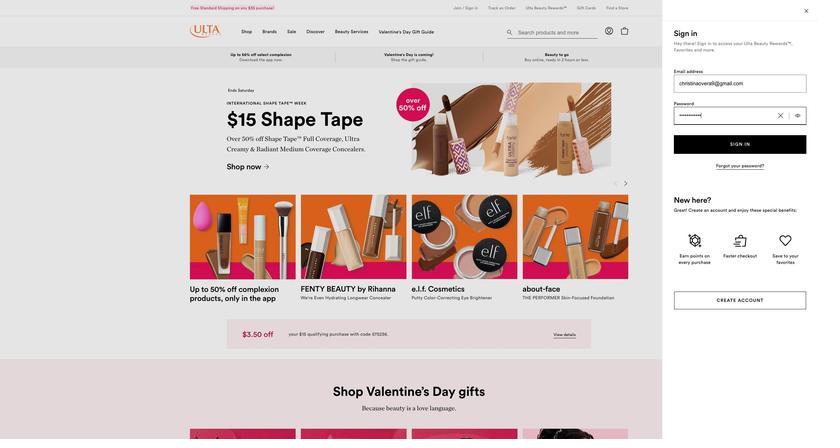 Task type: locate. For each thing, give the bounding box(es) containing it.
clear image
[[778, 113, 783, 118]]

None text field
[[674, 75, 806, 92]]

Search products and more search field
[[517, 26, 596, 37]]

region
[[190, 179, 628, 310]]

show image
[[795, 113, 800, 118]]

None password field
[[674, 107, 778, 124]]

previous slide image
[[613, 181, 618, 186]]

log in to your ulta account image
[[605, 27, 613, 35]]

next slide image
[[623, 181, 628, 186]]

None search field
[[507, 25, 597, 40]]



Task type: describe. For each thing, give the bounding box(es) containing it.
close image
[[805, 9, 809, 13]]

$15 shape tape full coverage, ultra creamy & radiant medium coverage concealers. image
[[375, 73, 641, 185]]

0 items in bag image
[[621, 27, 628, 35]]



